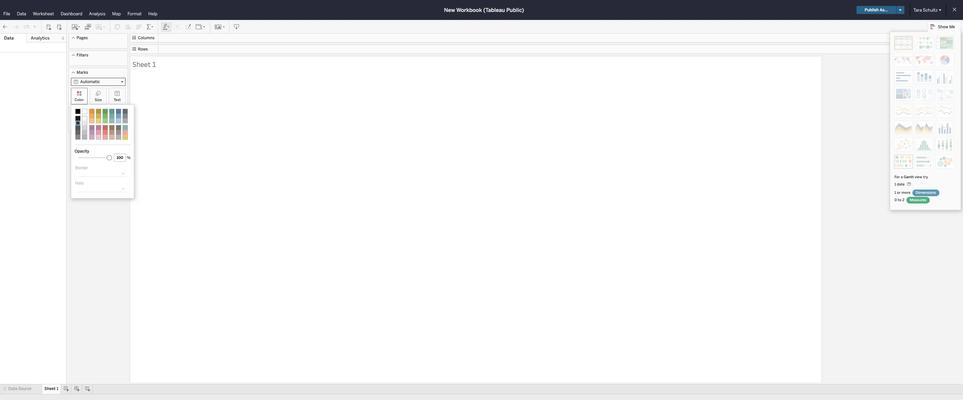 Task type: describe. For each thing, give the bounding box(es) containing it.
schultz
[[923, 7, 938, 12]]

1 horizontal spatial sheet
[[133, 59, 151, 69]]

2 vertical spatial data
[[8, 387, 17, 392]]

data source
[[8, 387, 31, 392]]

workbook
[[456, 7, 482, 13]]

swap rows and columns image
[[114, 23, 121, 30]]

opacity
[[75, 149, 89, 154]]

text
[[114, 98, 121, 102]]

help
[[148, 11, 157, 16]]

date
[[897, 182, 905, 187]]

more
[[902, 191, 911, 195]]

show/hide cards image
[[214, 23, 225, 30]]

view
[[915, 175, 922, 179]]

public)
[[506, 7, 524, 13]]

worksheet
[[33, 11, 54, 16]]

for a gantt view try
[[895, 175, 928, 179]]

sort descending image
[[136, 23, 142, 30]]

as...
[[880, 8, 888, 12]]

dashboard
[[61, 11, 82, 16]]

a
[[901, 175, 903, 179]]

analysis
[[89, 11, 105, 16]]

0
[[895, 198, 897, 202]]

publish as...
[[865, 8, 888, 12]]

size
[[95, 98, 102, 102]]

dimensions
[[916, 191, 936, 195]]

source
[[18, 387, 31, 392]]

undo image
[[2, 23, 9, 30]]

0 vertical spatial data
[[17, 11, 26, 16]]

new
[[444, 7, 455, 13]]

1 left the date
[[895, 182, 896, 187]]

try
[[923, 175, 928, 179]]

gantt
[[904, 175, 914, 179]]

new workbook (tableau public)
[[444, 7, 524, 13]]

1 vertical spatial sheet
[[44, 387, 56, 392]]

2
[[902, 198, 905, 202]]

redo image
[[13, 23, 19, 30]]

new data source image
[[46, 23, 52, 30]]

for
[[895, 175, 900, 179]]

clear sheet image
[[95, 23, 106, 30]]

totals image
[[146, 23, 154, 30]]



Task type: vqa. For each thing, say whether or not it's contained in the screenshot.
2nd the the from the right
no



Task type: locate. For each thing, give the bounding box(es) containing it.
replay animation image
[[33, 24, 37, 28]]

%
[[127, 156, 131, 160]]

(tableau
[[483, 7, 505, 13]]

tara schultz
[[914, 7, 938, 12]]

1 vertical spatial sheet 1
[[44, 387, 58, 392]]

marks
[[77, 70, 88, 75]]

me
[[949, 25, 955, 29]]

1 date
[[895, 182, 906, 187]]

format
[[127, 11, 142, 16]]

data left source
[[8, 387, 17, 392]]

1 vertical spatial data
[[4, 36, 14, 41]]

show
[[938, 25, 948, 29]]

show labels image
[[174, 23, 181, 30]]

filters
[[77, 53, 88, 58]]

or
[[897, 191, 901, 195]]

sheet 1
[[133, 59, 156, 69], [44, 387, 58, 392]]

show me button
[[927, 22, 961, 32]]

sheet right source
[[44, 387, 56, 392]]

pages
[[77, 36, 88, 40]]

highlight image
[[162, 23, 170, 30]]

analytics
[[31, 36, 50, 41]]

0 vertical spatial sheet
[[133, 59, 151, 69]]

None range field
[[79, 154, 112, 158]]

1
[[152, 59, 156, 69], [895, 182, 896, 187], [895, 191, 896, 195], [57, 387, 58, 392]]

None text field
[[114, 154, 126, 162]]

1 right source
[[57, 387, 58, 392]]

publish
[[865, 8, 879, 12]]

publish as... button
[[856, 6, 896, 14]]

sheet 1 right source
[[44, 387, 58, 392]]

format workbook image
[[185, 23, 191, 30]]

sort ascending image
[[125, 23, 132, 30]]

map
[[112, 11, 121, 16]]

collapse image
[[61, 36, 65, 40]]

data up replay animation image at top left
[[17, 11, 26, 16]]

rows
[[138, 47, 148, 52]]

0 horizontal spatial sheet 1
[[44, 387, 58, 392]]

fit image
[[195, 23, 206, 30]]

color
[[75, 98, 84, 102]]

columns
[[138, 36, 155, 40]]

duplicate image
[[85, 23, 91, 30]]

to
[[898, 198, 901, 202]]

sheet 1 down "rows"
[[133, 59, 156, 69]]

tooltip
[[92, 117, 104, 121]]

new worksheet image
[[71, 23, 81, 30]]

0 horizontal spatial sheet
[[44, 387, 56, 392]]

sheet
[[133, 59, 151, 69], [44, 387, 56, 392]]

replay animation image
[[23, 23, 30, 30]]

0 to 2
[[895, 198, 905, 202]]

sheet down "rows"
[[133, 59, 151, 69]]

show me
[[938, 25, 955, 29]]

1 left or
[[895, 191, 896, 195]]

1 horizontal spatial sheet 1
[[133, 59, 156, 69]]

pause auto updates image
[[56, 23, 63, 30]]

tara
[[914, 7, 922, 12]]

1 or more
[[895, 191, 911, 195]]

0 vertical spatial sheet 1
[[133, 59, 156, 69]]

download image
[[233, 23, 240, 30]]

1 down 'columns'
[[152, 59, 156, 69]]

measures
[[910, 198, 926, 202]]

file
[[3, 11, 10, 16]]

data
[[17, 11, 26, 16], [4, 36, 14, 41], [8, 387, 17, 392]]

detail
[[74, 117, 84, 121]]

data down undo 'icon' at the left of page
[[4, 36, 14, 41]]



